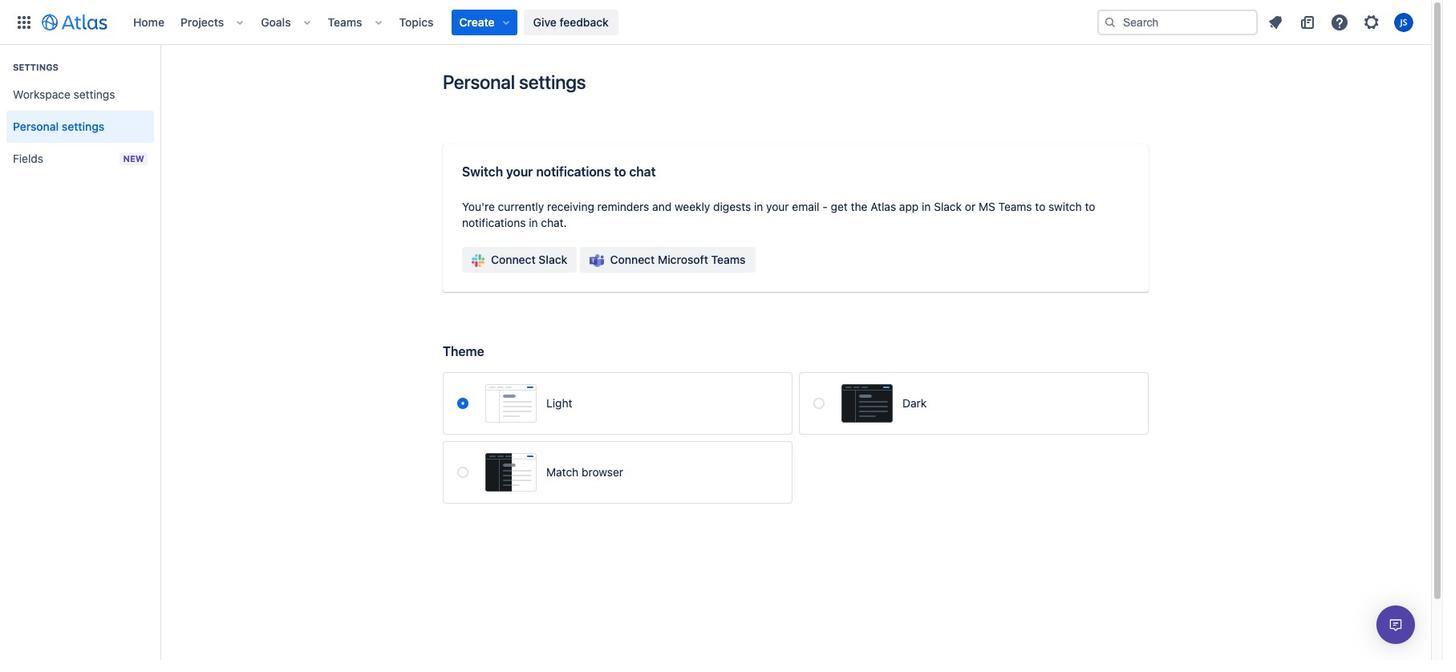 Task type: locate. For each thing, give the bounding box(es) containing it.
1 horizontal spatial personal settings
[[443, 71, 586, 93]]

currently
[[498, 200, 544, 214]]

0 horizontal spatial personal settings
[[13, 120, 105, 133]]

2 vertical spatial teams
[[712, 253, 746, 266]]

settings
[[519, 71, 586, 93], [74, 87, 115, 101], [62, 120, 105, 133]]

1 vertical spatial your
[[767, 200, 790, 214]]

0 vertical spatial teams
[[328, 15, 362, 28]]

ms
[[979, 200, 996, 214]]

in down currently
[[529, 216, 538, 230]]

give feedback
[[533, 15, 609, 28]]

1 vertical spatial personal
[[13, 120, 59, 133]]

teams inside you're currently receiving reminders and weekly digests in your email - get the atlas app in slack or ms teams to switch to notifications in chat.
[[999, 200, 1033, 214]]

connect right microsoft teams image
[[610, 253, 655, 266]]

1 vertical spatial slack
[[539, 253, 568, 266]]

open intercom messenger image
[[1387, 616, 1406, 635]]

slack left or
[[934, 200, 962, 214]]

slack inside you're currently receiving reminders and weekly digests in your email - get the atlas app in slack or ms teams to switch to notifications in chat.
[[934, 200, 962, 214]]

microsoft
[[658, 253, 709, 266]]

1 horizontal spatial connect
[[610, 253, 655, 266]]

2 horizontal spatial in
[[922, 200, 931, 214]]

account image
[[1395, 12, 1414, 32]]

0 horizontal spatial teams
[[328, 15, 362, 28]]

your up currently
[[506, 165, 533, 179]]

the
[[851, 200, 868, 214]]

connect inside connect microsoft teams 'link'
[[610, 253, 655, 266]]

Search field
[[1098, 9, 1259, 35]]

connect microsoft teams
[[610, 253, 746, 266]]

notifications down you're
[[462, 216, 526, 230]]

2 connect from the left
[[610, 253, 655, 266]]

None radio
[[458, 398, 469, 409], [458, 467, 469, 478], [458, 398, 469, 409], [458, 467, 469, 478]]

connect microsoft teams link
[[581, 247, 756, 273]]

0 horizontal spatial your
[[506, 165, 533, 179]]

1 connect from the left
[[491, 253, 536, 266]]

personal settings
[[443, 71, 586, 93], [13, 120, 105, 133]]

slack down chat.
[[539, 253, 568, 266]]

create
[[460, 15, 495, 28]]

workspace
[[13, 87, 71, 101]]

0 horizontal spatial personal
[[13, 120, 59, 133]]

personal down workspace
[[13, 120, 59, 133]]

-
[[823, 200, 828, 214]]

connect right slack icon
[[491, 253, 536, 266]]

notifications up receiving
[[536, 165, 611, 179]]

search image
[[1104, 16, 1117, 28]]

connect
[[491, 253, 536, 266], [610, 253, 655, 266]]

you're
[[462, 200, 495, 214]]

your
[[506, 165, 533, 179], [767, 200, 790, 214]]

personal
[[443, 71, 515, 93], [13, 120, 59, 133]]

projects
[[181, 15, 224, 28]]

2 horizontal spatial to
[[1086, 200, 1096, 214]]

0 vertical spatial your
[[506, 165, 533, 179]]

in right app
[[922, 200, 931, 214]]

give feedback button
[[524, 9, 619, 35]]

1 horizontal spatial teams
[[712, 253, 746, 266]]

personal settings down workspace settings
[[13, 120, 105, 133]]

topics
[[399, 15, 434, 28]]

1 vertical spatial notifications
[[462, 216, 526, 230]]

give
[[533, 15, 557, 28]]

fields
[[13, 152, 43, 165]]

0 horizontal spatial slack
[[539, 253, 568, 266]]

teams
[[328, 15, 362, 28], [999, 200, 1033, 214], [712, 253, 746, 266]]

settings up personal settings link
[[74, 87, 115, 101]]

teams right the ms
[[999, 200, 1033, 214]]

1 horizontal spatial your
[[767, 200, 790, 214]]

teams right microsoft
[[712, 253, 746, 266]]

reminders
[[598, 200, 650, 214]]

your left email
[[767, 200, 790, 214]]

teams link
[[323, 9, 367, 35]]

0 horizontal spatial connect
[[491, 253, 536, 266]]

in right digests
[[754, 200, 764, 214]]

connect inside the connect slack link
[[491, 253, 536, 266]]

banner
[[0, 0, 1432, 45]]

1 vertical spatial teams
[[999, 200, 1033, 214]]

None radio
[[814, 398, 825, 409]]

settings down workspace settings link
[[62, 120, 105, 133]]

0 vertical spatial slack
[[934, 200, 962, 214]]

in
[[754, 200, 764, 214], [922, 200, 931, 214], [529, 216, 538, 230]]

2 horizontal spatial teams
[[999, 200, 1033, 214]]

0 vertical spatial personal
[[443, 71, 515, 93]]

chat.
[[541, 216, 567, 230]]

settings image
[[1363, 12, 1382, 32]]

switch to... image
[[14, 12, 34, 32]]

notifications inside you're currently receiving reminders and weekly digests in your email - get the atlas app in slack or ms teams to switch to notifications in chat.
[[462, 216, 526, 230]]

group
[[6, 45, 154, 180]]

personal settings down create popup button in the left of the page
[[443, 71, 586, 93]]

browser
[[582, 466, 624, 479]]

digests
[[714, 200, 751, 214]]

1 horizontal spatial slack
[[934, 200, 962, 214]]

0 horizontal spatial in
[[529, 216, 538, 230]]

1 vertical spatial personal settings
[[13, 120, 105, 133]]

connect for connect microsoft teams
[[610, 253, 655, 266]]

teams inside 'link'
[[712, 253, 746, 266]]

light
[[547, 397, 573, 410]]

notifications
[[536, 165, 611, 179], [462, 216, 526, 230]]

0 vertical spatial notifications
[[536, 165, 611, 179]]

to right switch
[[1086, 200, 1096, 214]]

0 horizontal spatial notifications
[[462, 216, 526, 230]]

personal settings inside personal settings link
[[13, 120, 105, 133]]

feedback
[[560, 15, 609, 28]]

to left switch
[[1036, 200, 1046, 214]]

match browser image
[[486, 453, 537, 492]]

slack
[[934, 200, 962, 214], [539, 253, 568, 266]]

personal down create popup button in the left of the page
[[443, 71, 515, 93]]

to left chat
[[614, 165, 627, 179]]

to
[[614, 165, 627, 179], [1036, 200, 1046, 214], [1086, 200, 1096, 214]]

banner containing home
[[0, 0, 1432, 45]]

teams right goals at the top left of the page
[[328, 15, 362, 28]]

0 vertical spatial personal settings
[[443, 71, 586, 93]]

notifications image
[[1267, 12, 1286, 32]]

you're currently receiving reminders and weekly digests in your email - get the atlas app in slack or ms teams to switch to notifications in chat.
[[462, 200, 1096, 230]]



Task type: describe. For each thing, give the bounding box(es) containing it.
top element
[[10, 0, 1098, 45]]

goals link
[[256, 9, 296, 35]]

personal inside personal settings link
[[13, 120, 59, 133]]

settings down top element
[[519, 71, 586, 93]]

dark image
[[842, 384, 893, 423]]

settings
[[13, 62, 59, 72]]

create button
[[452, 9, 517, 35]]

connect for connect slack
[[491, 253, 536, 266]]

workspace settings
[[13, 87, 115, 101]]

1 horizontal spatial notifications
[[536, 165, 611, 179]]

1 horizontal spatial in
[[754, 200, 764, 214]]

match
[[547, 466, 579, 479]]

connect slack
[[491, 253, 568, 266]]

slack image
[[472, 255, 485, 268]]

projects link
[[176, 9, 229, 35]]

group containing workspace settings
[[6, 45, 154, 180]]

teams inside top element
[[328, 15, 362, 28]]

topics link
[[395, 9, 439, 35]]

dark
[[903, 397, 927, 410]]

chat
[[630, 165, 656, 179]]

get
[[831, 200, 848, 214]]

workspace settings link
[[6, 79, 154, 111]]

connect slack link
[[462, 247, 577, 273]]

and
[[653, 200, 672, 214]]

email
[[793, 200, 820, 214]]

atlas
[[871, 200, 897, 214]]

home link
[[128, 9, 169, 35]]

weekly
[[675, 200, 711, 214]]

theme
[[443, 344, 484, 359]]

microsoft teams image
[[590, 255, 604, 268]]

1 horizontal spatial personal
[[443, 71, 515, 93]]

or
[[965, 200, 976, 214]]

new
[[123, 153, 144, 164]]

switch
[[462, 165, 503, 179]]

your inside you're currently receiving reminders and weekly digests in your email - get the atlas app in slack or ms teams to switch to notifications in chat.
[[767, 200, 790, 214]]

personal settings link
[[6, 111, 154, 143]]

switch your notifications to chat
[[462, 165, 656, 179]]

settings for workspace settings link
[[74, 87, 115, 101]]

goals
[[261, 15, 291, 28]]

0 horizontal spatial to
[[614, 165, 627, 179]]

light image
[[486, 384, 537, 423]]

1 horizontal spatial to
[[1036, 200, 1046, 214]]

slack inside the connect slack link
[[539, 253, 568, 266]]

settings for personal settings link
[[62, 120, 105, 133]]

switch
[[1049, 200, 1083, 214]]

match browser
[[547, 466, 624, 479]]

home
[[133, 15, 165, 28]]

app
[[900, 200, 919, 214]]

help image
[[1331, 12, 1350, 32]]

receiving
[[547, 200, 595, 214]]



Task type: vqa. For each thing, say whether or not it's contained in the screenshot.
Home
yes



